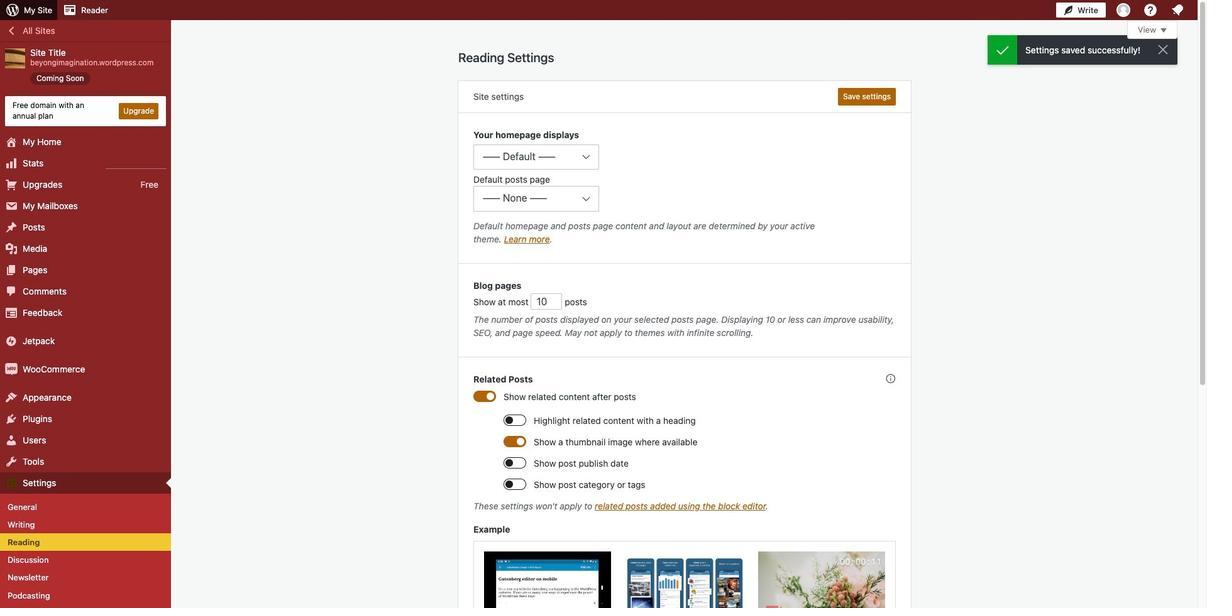 Task type: describe. For each thing, give the bounding box(es) containing it.
my profile image
[[1117, 3, 1131, 17]]

big iphone/ipad update now available image
[[484, 552, 611, 609]]

1 group from the top
[[474, 128, 896, 249]]

1 img image from the top
[[5, 335, 18, 348]]



Task type: locate. For each thing, give the bounding box(es) containing it.
upgrade focus: videopress for weddings image
[[758, 552, 885, 609]]

0 vertical spatial img image
[[5, 335, 18, 348]]

2 group from the top
[[474, 279, 896, 343]]

1 vertical spatial group
[[474, 279, 896, 343]]

3 group from the top
[[474, 390, 896, 609]]

closed image
[[1161, 28, 1167, 33]]

None number field
[[531, 294, 563, 310]]

the wordpress for android app gets a big facelift image
[[621, 552, 748, 609]]

1 vertical spatial img image
[[5, 363, 18, 376]]

manage your notifications image
[[1170, 3, 1185, 18]]

help image
[[1143, 3, 1158, 18]]

0 vertical spatial group
[[474, 128, 896, 249]]

notice status
[[988, 35, 1178, 65]]

group
[[474, 128, 896, 249], [474, 279, 896, 343], [474, 390, 896, 609]]

2 vertical spatial group
[[474, 390, 896, 609]]

dismiss image
[[1156, 42, 1171, 57]]

img image
[[5, 335, 18, 348], [5, 363, 18, 376]]

2 img image from the top
[[5, 363, 18, 376]]

highest hourly views 0 image
[[106, 161, 166, 169]]

main content
[[458, 20, 1178, 609]]



